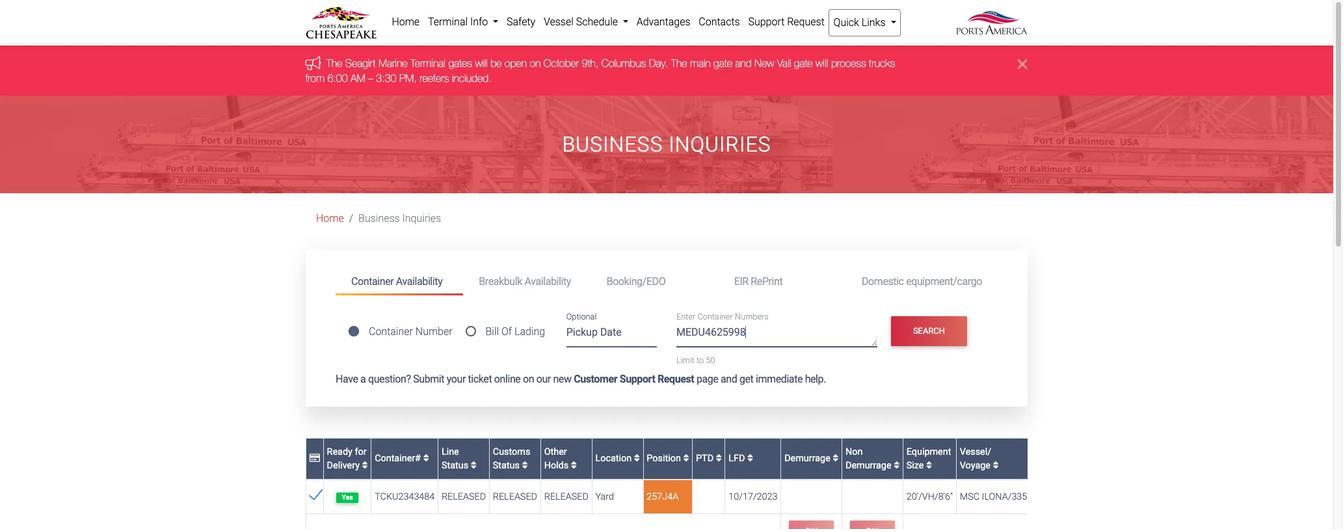 Task type: describe. For each thing, give the bounding box(es) containing it.
day.
[[650, 58, 669, 69]]

domestic equipment/cargo
[[862, 275, 983, 287]]

am
[[351, 72, 366, 84]]

terminal info link
[[424, 9, 503, 35]]

1 the from the left
[[327, 58, 343, 69]]

sort image inside 'position' link
[[684, 454, 689, 463]]

vessel schedule
[[544, 16, 621, 28]]

sort image for demurrage
[[894, 461, 900, 470]]

vail
[[778, 58, 792, 69]]

0 horizontal spatial home
[[316, 212, 344, 225]]

50
[[706, 355, 716, 365]]

included.
[[452, 72, 492, 84]]

limit
[[677, 355, 695, 365]]

container availability
[[351, 275, 443, 287]]

pm,
[[400, 72, 417, 84]]

terminal inside the seagirt marine terminal gates will be open on october 9th, columbus day. the main gate and new vail gate will process trucks from 6:00 am – 3:30 pm, reefers included.
[[411, 58, 446, 69]]

to
[[697, 355, 704, 365]]

container number
[[369, 325, 453, 338]]

search button
[[891, 316, 968, 346]]

optional
[[567, 312, 597, 322]]

vessel/ voyage
[[960, 446, 993, 471]]

number
[[416, 325, 453, 338]]

1 vertical spatial and
[[721, 373, 738, 385]]

new
[[755, 58, 775, 69]]

reefers
[[420, 72, 450, 84]]

ilona/335r
[[982, 491, 1034, 502]]

position
[[647, 453, 684, 464]]

sort image inside ptd link
[[716, 454, 722, 463]]

0 vertical spatial home link
[[388, 9, 424, 35]]

Optional text field
[[567, 321, 657, 347]]

immediate
[[756, 373, 803, 385]]

submit
[[413, 373, 445, 385]]

sort image down customs
[[522, 461, 528, 470]]

1 gate from the left
[[714, 58, 733, 69]]

our
[[537, 373, 551, 385]]

contacts
[[699, 16, 740, 28]]

safety link
[[503, 9, 540, 35]]

columbus
[[602, 58, 647, 69]]

schedule
[[576, 16, 618, 28]]

0 horizontal spatial demurrage
[[785, 453, 833, 464]]

size
[[907, 460, 924, 471]]

equipment/cargo
[[907, 275, 983, 287]]

ptd link
[[696, 453, 722, 464]]

breakbulk availability link
[[464, 270, 591, 293]]

quick links link
[[829, 9, 901, 36]]

0 vertical spatial home
[[392, 16, 420, 28]]

non
[[846, 446, 863, 457]]

the seagirt marine terminal gates will be open on october 9th, columbus day. the main gate and new vail gate will process trucks from 6:00 am – 3:30 pm, reefers included.
[[306, 58, 896, 84]]

marine
[[379, 58, 408, 69]]

enter container numbers
[[677, 312, 769, 322]]

sort image for holds
[[571, 461, 577, 470]]

container availability link
[[336, 270, 464, 295]]

Enter Container Numbers text field
[[677, 325, 878, 347]]

have a question? submit your ticket online on our new customer support request page and get immediate help.
[[336, 373, 827, 385]]

vessel
[[544, 16, 574, 28]]

advantages link
[[633, 9, 695, 35]]

status for line
[[442, 460, 469, 471]]

limit to 50
[[677, 355, 716, 365]]

0 vertical spatial business inquiries
[[563, 132, 772, 157]]

sort image inside location link
[[634, 454, 640, 463]]

the seagirt marine terminal gates will be open on october 9th, columbus day. the main gate and new vail gate will process trucks from 6:00 am – 3:30 pm, reefers included. link
[[306, 58, 896, 84]]

msc
[[960, 491, 980, 502]]

sort image inside lfd link
[[748, 454, 754, 463]]

reprint
[[751, 275, 783, 287]]

0 horizontal spatial home link
[[316, 212, 344, 225]]

status for customs
[[493, 460, 520, 471]]

advantages
[[637, 16, 691, 28]]

msc ilona/335r
[[960, 491, 1034, 502]]

lfd link
[[729, 453, 754, 464]]

equipment size
[[907, 446, 952, 471]]

from
[[306, 72, 325, 84]]

0 vertical spatial terminal
[[428, 16, 468, 28]]

257j4a
[[647, 491, 679, 502]]

numbers
[[735, 312, 769, 322]]

eir reprint
[[735, 275, 783, 287]]

for
[[355, 446, 367, 457]]

vessel schedule link
[[540, 9, 633, 35]]

customer support request link
[[574, 373, 695, 385]]

eir reprint link
[[719, 270, 847, 293]]

booking/edo link
[[591, 270, 719, 293]]

0 horizontal spatial support
[[620, 373, 656, 385]]

lading
[[515, 325, 545, 338]]

trucks
[[870, 58, 896, 69]]

search
[[914, 326, 946, 336]]

october
[[544, 58, 580, 69]]

close image
[[1019, 56, 1028, 72]]

of
[[502, 325, 512, 338]]

non demurrage
[[846, 446, 894, 471]]

quick
[[834, 16, 860, 29]]

process
[[832, 58, 867, 69]]

safety
[[507, 16, 536, 28]]



Task type: vqa. For each thing, say whether or not it's contained in the screenshot.


Task type: locate. For each thing, give the bounding box(es) containing it.
0 vertical spatial container
[[351, 275, 394, 287]]

container for container number
[[369, 325, 413, 338]]

sort image left position
[[634, 454, 640, 463]]

demurrage down non
[[846, 460, 892, 471]]

open
[[505, 58, 527, 69]]

terminal info
[[428, 16, 491, 28]]

main
[[691, 58, 711, 69]]

1 will from the left
[[476, 58, 488, 69]]

support request link
[[745, 9, 829, 35]]

info
[[470, 16, 488, 28]]

position link
[[647, 453, 689, 464]]

line
[[442, 446, 459, 457]]

1 availability from the left
[[396, 275, 443, 287]]

sort image inside container# link
[[423, 454, 429, 463]]

2 availability from the left
[[525, 275, 571, 287]]

other holds
[[544, 446, 571, 471]]

the right the day.
[[672, 58, 688, 69]]

demurrage
[[785, 453, 833, 464], [846, 460, 892, 471]]

1 horizontal spatial inquiries
[[669, 132, 772, 157]]

voyage
[[960, 460, 991, 471]]

bill of lading
[[486, 325, 545, 338]]

will left be
[[476, 58, 488, 69]]

sort image up 10/17/2023
[[748, 454, 754, 463]]

1 horizontal spatial home
[[392, 16, 420, 28]]

enter
[[677, 312, 696, 322]]

status down customs
[[493, 460, 520, 471]]

–
[[369, 72, 374, 84]]

1 status from the left
[[442, 460, 469, 471]]

tcku2343484
[[375, 491, 435, 502]]

0 horizontal spatial availability
[[396, 275, 443, 287]]

support up new
[[749, 16, 785, 28]]

be
[[491, 58, 502, 69]]

1 horizontal spatial business inquiries
[[563, 132, 772, 157]]

1 vertical spatial request
[[658, 373, 695, 385]]

location
[[596, 453, 634, 464]]

0 horizontal spatial request
[[658, 373, 695, 385]]

10/17/2023
[[729, 491, 778, 502]]

domestic equipment/cargo link
[[847, 270, 998, 293]]

sort image
[[634, 454, 640, 463], [684, 454, 689, 463], [471, 461, 477, 470], [571, 461, 577, 470], [894, 461, 900, 470], [927, 461, 933, 470]]

seagirt
[[346, 58, 376, 69]]

question?
[[368, 373, 411, 385]]

container right enter
[[698, 312, 733, 322]]

1 horizontal spatial availability
[[525, 275, 571, 287]]

ready for delivery
[[327, 446, 367, 471]]

released down the holds
[[544, 491, 589, 502]]

0 horizontal spatial the
[[327, 58, 343, 69]]

gates
[[449, 58, 473, 69]]

1 vertical spatial support
[[620, 373, 656, 385]]

support
[[749, 16, 785, 28], [620, 373, 656, 385]]

business
[[563, 132, 663, 157], [359, 212, 400, 225]]

1 horizontal spatial business
[[563, 132, 663, 157]]

sort image inside demurrage link
[[833, 454, 839, 463]]

container# link
[[375, 453, 429, 464]]

status inside line status
[[442, 460, 469, 471]]

delivery
[[327, 460, 360, 471]]

container
[[351, 275, 394, 287], [698, 312, 733, 322], [369, 325, 413, 338]]

line status
[[442, 446, 471, 471]]

home
[[392, 16, 420, 28], [316, 212, 344, 225]]

customer
[[574, 373, 618, 385]]

booking/edo
[[607, 275, 666, 287]]

on right open
[[530, 58, 541, 69]]

availability up container number
[[396, 275, 443, 287]]

1 vertical spatial business inquiries
[[359, 212, 441, 225]]

on
[[530, 58, 541, 69], [523, 373, 534, 385]]

breakbulk
[[479, 275, 523, 287]]

2 will from the left
[[816, 58, 829, 69]]

availability right the breakbulk
[[525, 275, 571, 287]]

6:00
[[328, 72, 348, 84]]

and inside the seagirt marine terminal gates will be open on october 9th, columbus day. the main gate and new vail gate will process trucks from 6:00 am – 3:30 pm, reefers included.
[[736, 58, 752, 69]]

yard
[[596, 491, 614, 502]]

1 horizontal spatial demurrage
[[846, 460, 892, 471]]

2 released from the left
[[493, 491, 538, 502]]

0 horizontal spatial business inquiries
[[359, 212, 441, 225]]

1 horizontal spatial released
[[493, 491, 538, 502]]

3:30
[[377, 72, 397, 84]]

your
[[447, 373, 466, 385]]

sort image left customs status
[[471, 461, 477, 470]]

will left process at the right top
[[816, 58, 829, 69]]

the
[[327, 58, 343, 69], [672, 58, 688, 69]]

1 vertical spatial inquiries
[[403, 212, 441, 225]]

eir
[[735, 275, 749, 287]]

container#
[[375, 453, 423, 464]]

1 vertical spatial home link
[[316, 212, 344, 225]]

sort image down for
[[362, 461, 368, 470]]

other
[[544, 446, 567, 457]]

help.
[[805, 373, 827, 385]]

contacts link
[[695, 9, 745, 35]]

availability for breakbulk availability
[[525, 275, 571, 287]]

yes
[[342, 493, 353, 502]]

sort image left non
[[833, 454, 839, 463]]

released down customs status
[[493, 491, 538, 502]]

0 horizontal spatial inquiries
[[403, 212, 441, 225]]

sort image right voyage
[[993, 461, 999, 470]]

get
[[740, 373, 754, 385]]

sort image for size
[[927, 461, 933, 470]]

demurrage left non
[[785, 453, 833, 464]]

1 vertical spatial container
[[698, 312, 733, 322]]

availability
[[396, 275, 443, 287], [525, 275, 571, 287]]

1 horizontal spatial will
[[816, 58, 829, 69]]

sort image left ptd
[[684, 454, 689, 463]]

container up container number
[[351, 275, 394, 287]]

credit card image
[[310, 454, 320, 463]]

0 horizontal spatial status
[[442, 460, 469, 471]]

a
[[361, 373, 366, 385]]

1 horizontal spatial the
[[672, 58, 688, 69]]

container left number at the left bottom of the page
[[369, 325, 413, 338]]

sort image left line
[[423, 454, 429, 463]]

gate right main
[[714, 58, 733, 69]]

1 horizontal spatial status
[[493, 460, 520, 471]]

0 horizontal spatial released
[[442, 491, 486, 502]]

0 vertical spatial request
[[788, 16, 825, 28]]

released down line status
[[442, 491, 486, 502]]

9th,
[[582, 58, 599, 69]]

the up 6:00
[[327, 58, 343, 69]]

1 horizontal spatial home link
[[388, 9, 424, 35]]

sort image left size
[[894, 461, 900, 470]]

2 the from the left
[[672, 58, 688, 69]]

the seagirt marine terminal gates will be open on october 9th, columbus day. the main gate and new vail gate will process trucks from 6:00 am – 3:30 pm, reefers included. alert
[[0, 46, 1334, 96]]

3 released from the left
[[544, 491, 589, 502]]

2 horizontal spatial released
[[544, 491, 589, 502]]

online
[[494, 373, 521, 385]]

1 released from the left
[[442, 491, 486, 502]]

terminal left 'info'
[[428, 16, 468, 28]]

page
[[697, 373, 719, 385]]

gate right vail
[[795, 58, 814, 69]]

2 gate from the left
[[795, 58, 814, 69]]

demurrage inside non demurrage
[[846, 460, 892, 471]]

1 vertical spatial terminal
[[411, 58, 446, 69]]

on inside the seagirt marine terminal gates will be open on october 9th, columbus day. the main gate and new vail gate will process trucks from 6:00 am – 3:30 pm, reefers included.
[[530, 58, 541, 69]]

0 vertical spatial inquiries
[[669, 132, 772, 157]]

status down line
[[442, 460, 469, 471]]

will
[[476, 58, 488, 69], [816, 58, 829, 69]]

request down limit
[[658, 373, 695, 385]]

location link
[[596, 453, 640, 464]]

demurrage link
[[785, 453, 839, 464]]

vessel/
[[960, 446, 992, 457]]

quick links
[[834, 16, 889, 29]]

support right customer
[[620, 373, 656, 385]]

sort image left lfd
[[716, 454, 722, 463]]

1 horizontal spatial request
[[788, 16, 825, 28]]

0 horizontal spatial gate
[[714, 58, 733, 69]]

inquiries
[[669, 132, 772, 157], [403, 212, 441, 225]]

and left new
[[736, 58, 752, 69]]

container for container availability
[[351, 275, 394, 287]]

links
[[862, 16, 886, 29]]

sort image for status
[[471, 461, 477, 470]]

1 vertical spatial on
[[523, 373, 534, 385]]

lfd
[[729, 453, 748, 464]]

sort image right the holds
[[571, 461, 577, 470]]

1 vertical spatial business
[[359, 212, 400, 225]]

1 horizontal spatial support
[[749, 16, 785, 28]]

ready
[[327, 446, 353, 457]]

availability for container availability
[[396, 275, 443, 287]]

status
[[442, 460, 469, 471], [493, 460, 520, 471]]

1 vertical spatial home
[[316, 212, 344, 225]]

and left get
[[721, 373, 738, 385]]

domestic
[[862, 275, 904, 287]]

2 vertical spatial container
[[369, 325, 413, 338]]

breakbulk availability
[[479, 275, 571, 287]]

0 vertical spatial support
[[749, 16, 785, 28]]

new
[[553, 373, 572, 385]]

holds
[[544, 460, 569, 471]]

sort image
[[423, 454, 429, 463], [716, 454, 722, 463], [748, 454, 754, 463], [833, 454, 839, 463], [362, 461, 368, 470], [522, 461, 528, 470], [993, 461, 999, 470]]

0 vertical spatial on
[[530, 58, 541, 69]]

on left our
[[523, 373, 534, 385]]

2 status from the left
[[493, 460, 520, 471]]

support request
[[749, 16, 825, 28]]

terminal up "reefers"
[[411, 58, 446, 69]]

have
[[336, 373, 358, 385]]

sort image down equipment
[[927, 461, 933, 470]]

bullhorn image
[[306, 56, 327, 70]]

0 horizontal spatial business
[[359, 212, 400, 225]]

1 horizontal spatial gate
[[795, 58, 814, 69]]

status inside customs status
[[493, 460, 520, 471]]

customs status
[[493, 446, 531, 471]]

request left quick
[[788, 16, 825, 28]]

0 horizontal spatial will
[[476, 58, 488, 69]]

bill
[[486, 325, 499, 338]]

0 vertical spatial and
[[736, 58, 752, 69]]

0 vertical spatial business
[[563, 132, 663, 157]]



